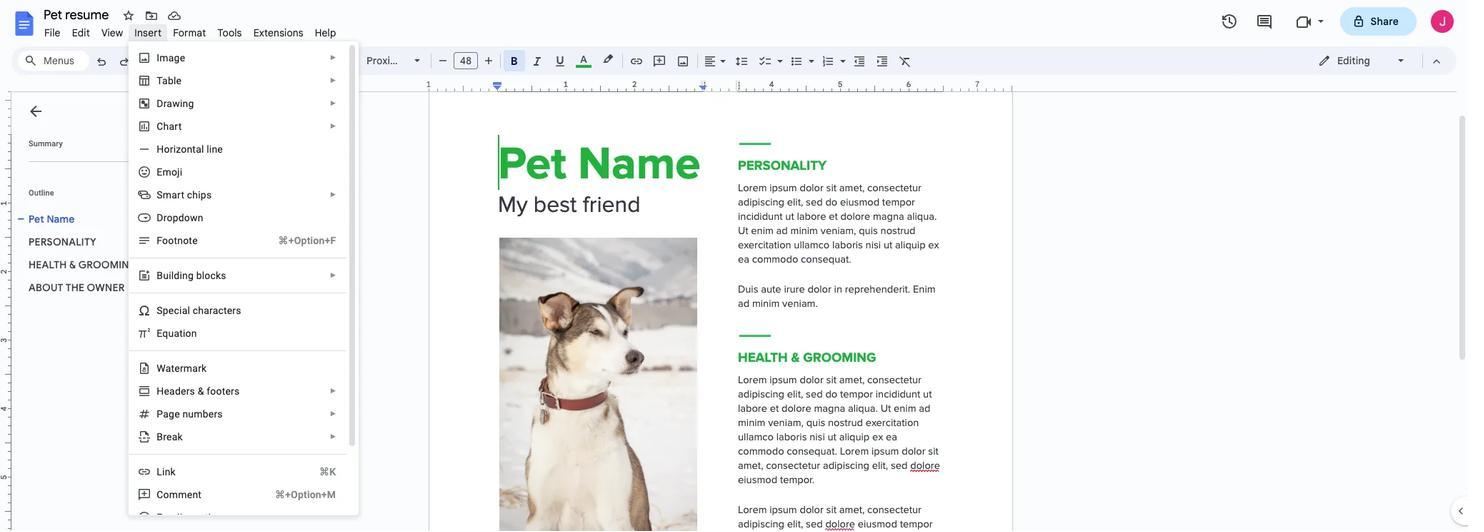 Task type: vqa. For each thing, say whether or not it's contained in the screenshot.


Task type: describe. For each thing, give the bounding box(es) containing it.
the
[[65, 282, 85, 294]]

grooming
[[78, 259, 137, 272]]

share button
[[1340, 7, 1417, 36]]

► for t able
[[330, 76, 337, 84]]

b u ilding blocks
[[157, 270, 226, 282]]

brea k
[[157, 432, 183, 443]]

foot
[[157, 235, 177, 247]]

proxima nova option
[[367, 51, 431, 71]]

dropdown
[[157, 212, 203, 224]]

line
[[207, 144, 223, 155]]

drawing d element
[[157, 98, 198, 109]]

emoji for emoji 7 "element"
[[157, 166, 182, 178]]

4 ► from the top
[[330, 122, 337, 130]]

ote
[[183, 235, 198, 247]]

summary heading
[[29, 139, 63, 150]]

⌘+option+m
[[275, 489, 336, 501]]

ial
[[179, 305, 190, 317]]

Font size field
[[454, 52, 484, 70]]

l
[[157, 467, 162, 478]]

horizontal line r element
[[157, 144, 227, 155]]

view
[[101, 26, 123, 39]]

equation e element
[[157, 328, 201, 339]]

able
[[162, 75, 182, 86]]

footnote n element
[[157, 235, 202, 247]]

k
[[178, 432, 183, 443]]

co m ment
[[157, 489, 202, 501]]

help
[[315, 26, 336, 39]]

► for e numbers
[[330, 410, 337, 418]]

link l element
[[157, 467, 180, 478]]

menu containing i
[[124, 0, 359, 529]]

l ink
[[157, 467, 176, 478]]

ilding
[[169, 270, 194, 282]]

summary
[[29, 139, 63, 149]]

► for i mage
[[330, 54, 337, 61]]

dropdown 6 element
[[157, 212, 208, 224]]

extensions
[[253, 26, 304, 39]]

pa g e numbers
[[157, 409, 223, 420]]

editing button
[[1308, 50, 1416, 71]]

document outline element
[[11, 92, 206, 532]]

application containing share
[[0, 0, 1468, 532]]

Menus field
[[18, 51, 89, 71]]

tools
[[218, 26, 242, 39]]

emoji for emoji reaction
[[157, 512, 182, 524]]

extensions menu item
[[248, 24, 309, 41]]

health & grooming
[[29, 259, 137, 272]]

⌘k
[[319, 467, 336, 478]]

izontal
[[173, 144, 204, 155]]

main toolbar
[[89, 0, 917, 296]]

pet name
[[29, 213, 75, 226]]

menu bar banner
[[0, 0, 1468, 532]]

chart q element
[[157, 121, 186, 132]]

i
[[157, 52, 160, 64]]

► for ilding blocks
[[330, 272, 337, 279]]

i mage
[[157, 52, 185, 64]]

ho r izontal line
[[157, 144, 223, 155]]

emoji 7 element
[[157, 166, 187, 178]]

rawing
[[163, 98, 194, 109]]

ment
[[178, 489, 202, 501]]

eaders
[[164, 386, 195, 397]]

e
[[157, 328, 162, 339]]

personality
[[29, 236, 96, 249]]

reaction
[[185, 512, 222, 524]]

name
[[47, 213, 75, 226]]

& inside document outline element
[[69, 259, 76, 272]]

table t element
[[157, 75, 186, 86]]

file
[[44, 26, 60, 39]]

n
[[177, 235, 183, 247]]

e quation
[[157, 328, 197, 339]]

nova
[[407, 54, 431, 67]]

edit menu item
[[66, 24, 96, 41]]

numbers
[[183, 409, 223, 420]]

co
[[157, 489, 169, 501]]

h
[[157, 386, 164, 397]]

outline
[[29, 189, 54, 198]]



Task type: locate. For each thing, give the bounding box(es) containing it.
image i element
[[157, 52, 190, 64]]

share
[[1371, 15, 1399, 28]]

► for d rawing
[[330, 99, 337, 107]]

headers & footers h element
[[157, 386, 244, 397]]

► for h eaders & footers
[[330, 387, 337, 395]]

insert
[[135, 26, 162, 39]]

about the owner
[[29, 282, 125, 294]]

emoji down m
[[157, 512, 182, 524]]

menu bar inside menu bar banner
[[39, 19, 342, 42]]

right margin image
[[940, 81, 1012, 91]]

1
[[426, 79, 431, 89]]

outline heading
[[11, 188, 206, 208]]

spe c ial characters
[[157, 305, 241, 317]]

⌘+option+f
[[278, 235, 336, 247]]

format
[[173, 26, 206, 39]]

⌘+option+f element
[[261, 234, 336, 248]]

5 ► from the top
[[330, 191, 337, 199]]

emoji
[[157, 166, 182, 178], [157, 512, 182, 524]]

2 emoji from the top
[[157, 512, 182, 524]]

⌘+option+m element
[[258, 488, 336, 502]]

watermark j element
[[157, 363, 211, 374]]

tools menu item
[[212, 24, 248, 41]]

d rawing
[[157, 98, 194, 109]]

3 ► from the top
[[330, 99, 337, 107]]

quation
[[162, 328, 197, 339]]

Font size text field
[[454, 52, 477, 69]]

1 emoji from the top
[[157, 166, 182, 178]]

footers
[[207, 386, 240, 397]]

page numbers g element
[[157, 409, 227, 420]]

h eaders & footers
[[157, 386, 240, 397]]

0 vertical spatial &
[[69, 259, 76, 272]]

& inside menu
[[198, 386, 204, 397]]

special characters c element
[[157, 305, 246, 317]]

smart
[[157, 189, 184, 201]]

health
[[29, 259, 67, 272]]

9 ► from the top
[[330, 433, 337, 441]]

Rename text field
[[39, 6, 117, 23]]

2 ► from the top
[[330, 76, 337, 84]]

b
[[157, 270, 163, 282]]

edit
[[72, 26, 90, 39]]

editing
[[1338, 54, 1370, 67]]

►
[[330, 54, 337, 61], [330, 76, 337, 84], [330, 99, 337, 107], [330, 122, 337, 130], [330, 191, 337, 199], [330, 272, 337, 279], [330, 387, 337, 395], [330, 410, 337, 418], [330, 433, 337, 441]]

t able
[[157, 75, 182, 86]]

characters
[[193, 305, 241, 317]]

Star checkbox
[[119, 6, 139, 26]]

building blocks u element
[[157, 270, 231, 282]]

e
[[174, 409, 180, 420]]

highlight color image
[[600, 51, 616, 68]]

format menu item
[[167, 24, 212, 41]]

& up 'the'
[[69, 259, 76, 272]]

about
[[29, 282, 63, 294]]

pet
[[29, 213, 44, 226]]

► for brea k
[[330, 433, 337, 441]]

0 vertical spatial emoji
[[157, 166, 182, 178]]

break k element
[[157, 432, 187, 443]]

1 ► from the top
[[330, 54, 337, 61]]

line & paragraph spacing image
[[733, 51, 750, 71]]

owner
[[87, 282, 125, 294]]

8 ► from the top
[[330, 410, 337, 418]]

text color image
[[576, 51, 592, 68]]

1 horizontal spatial &
[[198, 386, 204, 397]]

& right eaders
[[198, 386, 204, 397]]

emoji reaction
[[157, 512, 222, 524]]

menu bar containing file
[[39, 19, 342, 42]]

foot n ote
[[157, 235, 198, 247]]

insert menu item
[[129, 24, 167, 41]]

m
[[169, 489, 178, 501]]

d
[[157, 98, 163, 109]]

application
[[0, 0, 1468, 532]]

view menu item
[[96, 24, 129, 41]]

chips
[[187, 189, 212, 201]]

&
[[69, 259, 76, 272], [198, 386, 204, 397]]

file menu item
[[39, 24, 66, 41]]

smart chips
[[157, 189, 212, 201]]

1 vertical spatial &
[[198, 386, 204, 397]]

smart chips z element
[[157, 189, 216, 201]]

r
[[170, 144, 173, 155]]

pa
[[157, 409, 169, 420]]

g
[[169, 409, 174, 420]]

blocks
[[196, 270, 226, 282]]

emoji up the smart
[[157, 166, 182, 178]]

c
[[174, 305, 179, 317]]

help menu item
[[309, 24, 342, 41]]

spe
[[157, 305, 174, 317]]

ho
[[157, 144, 170, 155]]

emoji reaction 5 element
[[157, 512, 227, 524]]

insert image image
[[675, 51, 691, 71]]

top margin image
[[0, 66, 11, 139]]

t
[[157, 75, 162, 86]]

u
[[163, 270, 169, 282]]

mode and view toolbar
[[1308, 46, 1448, 75]]

comment m element
[[157, 489, 206, 501]]

1 vertical spatial emoji
[[157, 512, 182, 524]]

proxima nova
[[367, 54, 431, 67]]

menu bar
[[39, 19, 342, 42]]

chart
[[157, 121, 182, 132]]

7 ► from the top
[[330, 387, 337, 395]]

proxima
[[367, 54, 405, 67]]

mage
[[160, 52, 185, 64]]

0 horizontal spatial &
[[69, 259, 76, 272]]

menu
[[124, 0, 359, 529]]

brea
[[157, 432, 178, 443]]

6 ► from the top
[[330, 272, 337, 279]]

⌘k element
[[302, 465, 336, 479]]

watermark
[[157, 363, 207, 374]]

left margin image
[[429, 81, 502, 91]]

ink
[[162, 467, 176, 478]]



